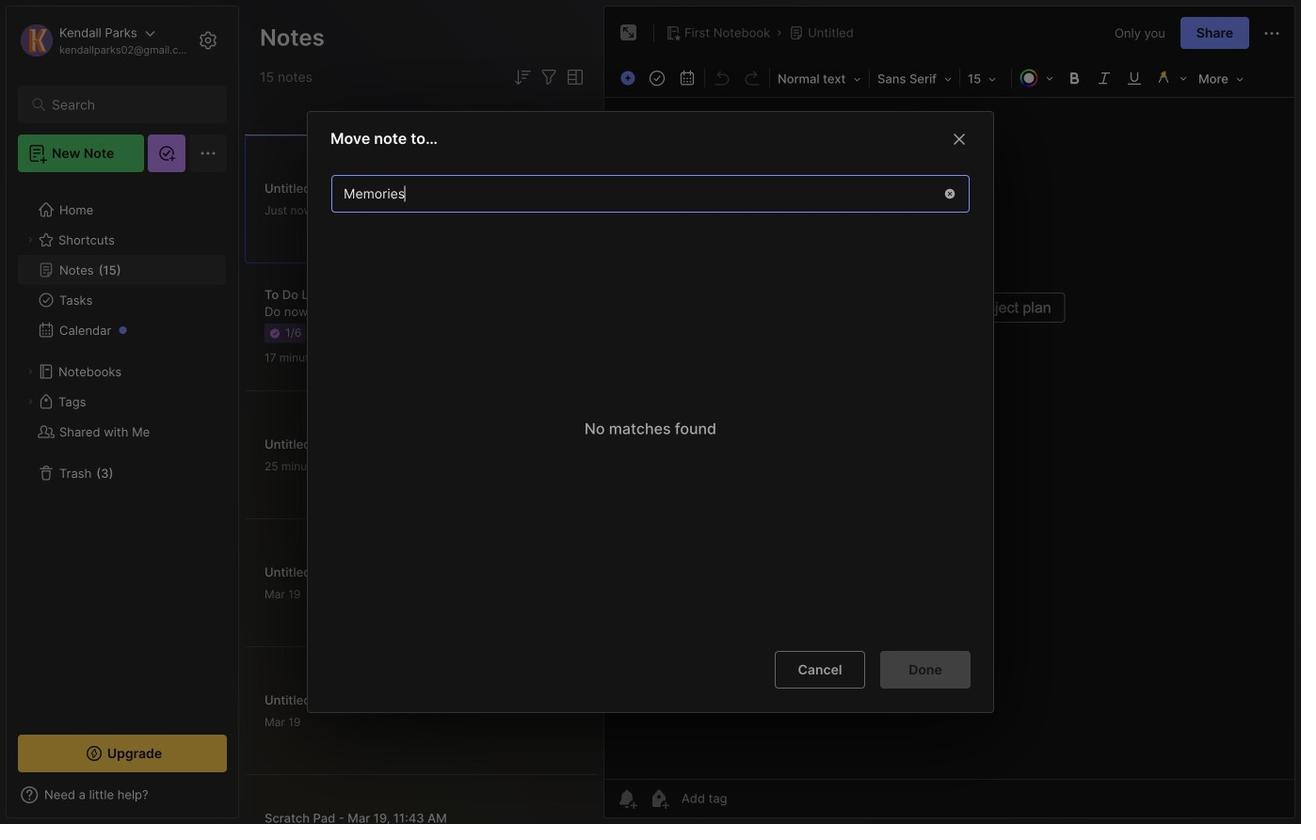 Task type: describe. For each thing, give the bounding box(es) containing it.
expand tags image
[[24, 396, 36, 408]]

task image
[[644, 65, 670, 91]]

highlight image
[[1150, 65, 1193, 91]]

font color image
[[1014, 65, 1059, 91]]

Note Editor text field
[[604, 97, 1295, 780]]

italic image
[[1091, 65, 1118, 91]]

Find a location field
[[322, 166, 979, 637]]

close image
[[948, 128, 971, 151]]

tree inside main element
[[7, 184, 238, 718]]

heading level image
[[772, 66, 867, 90]]

underline image
[[1121, 65, 1148, 91]]

settings image
[[197, 29, 219, 52]]



Task type: locate. For each thing, give the bounding box(es) containing it.
Search text field
[[52, 96, 202, 114]]

note window element
[[604, 6, 1296, 819]]

expand note image
[[618, 22, 640, 44]]

insert image
[[616, 66, 642, 90]]

tab list
[[245, 98, 598, 136]]

font size image
[[962, 66, 1009, 90]]

calendar event image
[[674, 65, 701, 91]]

font family image
[[872, 66, 958, 90]]

None search field
[[52, 93, 202, 116]]

Find a location… text field
[[332, 179, 931, 210]]

none search field inside main element
[[52, 93, 202, 116]]

add a reminder image
[[616, 788, 638, 811]]

bold image
[[1061, 65, 1087, 91]]

tree
[[7, 184, 238, 718]]

main element
[[0, 0, 245, 825]]

add tag image
[[648, 788, 670, 811]]

expand notebooks image
[[24, 366, 36, 378]]

more image
[[1193, 66, 1249, 90]]



Task type: vqa. For each thing, say whether or not it's contained in the screenshot.
Task image
yes



